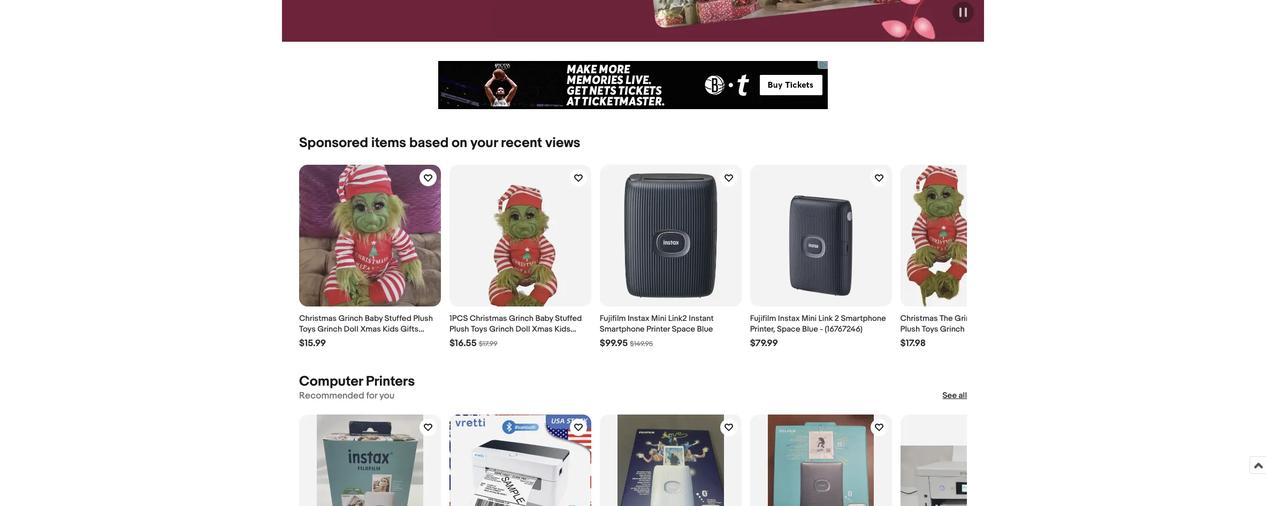 Task type: locate. For each thing, give the bounding box(es) containing it.
toys up $17.98
[[922, 324, 939, 335]]

2 stuffed from the left
[[555, 314, 582, 324]]

1 instax from the left
[[628, 314, 650, 324]]

1 horizontal spatial stuffed
[[555, 314, 582, 324]]

plush up $17.98
[[901, 324, 920, 335]]

1 doll from the left
[[344, 324, 359, 335]]

2 horizontal spatial plush
[[901, 324, 920, 335]]

see all
[[943, 391, 967, 401]]

1 horizontal spatial decor
[[473, 335, 496, 345]]

fujifilm instax mini link 2 smartphone printer, space blue - (16767246) $79.99
[[750, 314, 886, 349]]

0 horizontal spatial toys
[[299, 324, 316, 335]]

1 horizontal spatial kids
[[555, 324, 571, 335]]

1 space from the left
[[672, 324, 695, 335]]

blue inside fujifilm instax mini link2 instant smartphone printer space blue $99.95 $149.95
[[697, 324, 713, 335]]

plush inside christmas grinch baby stuffed plush toys grinch doll xmas kids gifts home decor
[[413, 314, 433, 324]]

stuffed inside christmas the grinch baby stuffed plush toys grinch doll xmas kids gifts decor
[[1001, 314, 1028, 324]]

space inside fujifilm instax mini link2 instant smartphone printer space blue $99.95 $149.95
[[672, 324, 695, 335]]

2 fujifilm from the left
[[750, 314, 776, 324]]

0 horizontal spatial xmas
[[360, 324, 381, 335]]

previous price $17.99 text field
[[479, 340, 498, 348]]

toys for christmas
[[922, 324, 939, 335]]

gifts
[[401, 324, 419, 335], [1024, 324, 1042, 335]]

doll inside the 1pcs christmas grinch baby stuffed plush toys grinch doll xmas kids home decor
[[516, 324, 530, 335]]

toys inside christmas the grinch baby stuffed plush toys grinch doll xmas kids gifts decor
[[922, 324, 939, 335]]

0 vertical spatial smartphone
[[841, 314, 886, 324]]

0 horizontal spatial christmas
[[299, 314, 337, 324]]

baby inside christmas the grinch baby stuffed plush toys grinch doll xmas kids gifts decor
[[981, 314, 999, 324]]

2 space from the left
[[777, 324, 801, 335]]

items
[[371, 135, 406, 151]]

0 horizontal spatial blue
[[697, 324, 713, 335]]

0 horizontal spatial plush
[[413, 314, 433, 324]]

home inside the 1pcs christmas grinch baby stuffed plush toys grinch doll xmas kids home decor
[[450, 335, 472, 345]]

gifts inside christmas grinch baby stuffed plush toys grinch doll xmas kids gifts home decor
[[401, 324, 419, 335]]

plush inside the 1pcs christmas grinch baby stuffed plush toys grinch doll xmas kids home decor
[[450, 324, 469, 335]]

smartphone
[[841, 314, 886, 324], [600, 324, 645, 335]]

3 decor from the left
[[901, 335, 924, 345]]

the
[[940, 314, 953, 324]]

fujifilm up printer, at the right of page
[[750, 314, 776, 324]]

plush down 1pcs
[[450, 324, 469, 335]]

1 horizontal spatial blue
[[802, 324, 818, 335]]

see
[[943, 391, 957, 401]]

all
[[959, 391, 967, 401]]

1 horizontal spatial plush
[[450, 324, 469, 335]]

toys
[[299, 324, 316, 335], [471, 324, 488, 335], [922, 324, 939, 335]]

blue
[[697, 324, 713, 335], [802, 324, 818, 335]]

space right printer, at the right of page
[[777, 324, 801, 335]]

gifts inside christmas the grinch baby stuffed plush toys grinch doll xmas kids gifts decor
[[1024, 324, 1042, 335]]

mini for $99.95
[[652, 314, 667, 324]]

home inside christmas grinch baby stuffed plush toys grinch doll xmas kids gifts home decor
[[299, 335, 321, 345]]

link2
[[668, 314, 687, 324]]

2 kids from the left
[[555, 324, 571, 335]]

2 gifts from the left
[[1024, 324, 1042, 335]]

toys inside the 1pcs christmas grinch baby stuffed plush toys grinch doll xmas kids home decor
[[471, 324, 488, 335]]

fujifilm inside fujifilm instax mini link2 instant smartphone printer space blue $99.95 $149.95
[[600, 314, 626, 324]]

kids inside the 1pcs christmas grinch baby stuffed plush toys grinch doll xmas kids home decor
[[555, 324, 571, 335]]

christmas up previous price $17.99 text field
[[470, 314, 507, 324]]

0 horizontal spatial kids
[[383, 324, 399, 335]]

instax up printer
[[628, 314, 650, 324]]

doll inside christmas the grinch baby stuffed plush toys grinch doll xmas kids gifts decor
[[967, 324, 981, 335]]

mini left the link
[[802, 314, 817, 324]]

$99.95 text field
[[600, 338, 628, 349]]

mini inside fujifilm instax mini link2 instant smartphone printer space blue $99.95 $149.95
[[652, 314, 667, 324]]

xmas inside christmas the grinch baby stuffed plush toys grinch doll xmas kids gifts decor
[[983, 324, 1004, 335]]

1 gifts from the left
[[401, 324, 419, 335]]

1 baby from the left
[[365, 314, 383, 324]]

2 horizontal spatial xmas
[[983, 324, 1004, 335]]

3 baby from the left
[[981, 314, 999, 324]]

2 xmas from the left
[[532, 324, 553, 335]]

3 kids from the left
[[1006, 324, 1022, 335]]

decor inside christmas grinch baby stuffed plush toys grinch doll xmas kids gifts home decor
[[323, 335, 346, 345]]

kids for christmas
[[1006, 324, 1022, 335]]

2 toys from the left
[[471, 324, 488, 335]]

3 xmas from the left
[[983, 324, 1004, 335]]

mini inside fujifilm instax mini link 2 smartphone printer, space blue - (16767246) $79.99
[[802, 314, 817, 324]]

fujifilm
[[600, 314, 626, 324], [750, 314, 776, 324]]

2 horizontal spatial kids
[[1006, 324, 1022, 335]]

decor inside christmas the grinch baby stuffed plush toys grinch doll xmas kids gifts decor
[[901, 335, 924, 345]]

1pcs christmas grinch baby stuffed plush toys grinch doll xmas kids home decor
[[450, 314, 582, 345]]

1 kids from the left
[[383, 324, 399, 335]]

decor
[[323, 335, 346, 345], [473, 335, 496, 345], [901, 335, 924, 345]]

baby for christmas the grinch baby stuffed plush toys grinch doll xmas kids gifts decor
[[981, 314, 999, 324]]

3 toys from the left
[[922, 324, 939, 335]]

toys up '$15.99'
[[299, 324, 316, 335]]

smartphone up (16767246)
[[841, 314, 886, 324]]

views
[[546, 135, 581, 151]]

-
[[820, 324, 823, 335]]

instax
[[628, 314, 650, 324], [778, 314, 800, 324]]

3 stuffed from the left
[[1001, 314, 1028, 324]]

stuffed for christmas
[[1001, 314, 1028, 324]]

1 mini from the left
[[652, 314, 667, 324]]

doll for christmas
[[967, 324, 981, 335]]

1 christmas from the left
[[299, 314, 337, 324]]

1 fujifilm from the left
[[600, 314, 626, 324]]

0 horizontal spatial mini
[[652, 314, 667, 324]]

kids
[[383, 324, 399, 335], [555, 324, 571, 335], [1006, 324, 1022, 335]]

2 home from the left
[[450, 335, 472, 345]]

2 christmas from the left
[[470, 314, 507, 324]]

1 decor from the left
[[323, 335, 346, 345]]

fujifilm for -
[[750, 314, 776, 324]]

1 vertical spatial smartphone
[[600, 324, 645, 335]]

smartphone up "$99.95"
[[600, 324, 645, 335]]

1 horizontal spatial doll
[[516, 324, 530, 335]]

1 horizontal spatial fujifilm
[[750, 314, 776, 324]]

0 horizontal spatial smartphone
[[600, 324, 645, 335]]

recommended
[[299, 391, 364, 401]]

xmas inside the 1pcs christmas grinch baby stuffed plush toys grinch doll xmas kids home decor
[[532, 324, 553, 335]]

2 horizontal spatial stuffed
[[1001, 314, 1028, 324]]

blue down instant
[[697, 324, 713, 335]]

xmas
[[360, 324, 381, 335], [532, 324, 553, 335], [983, 324, 1004, 335]]

$149.95
[[630, 340, 653, 348]]

1 horizontal spatial instax
[[778, 314, 800, 324]]

home
[[299, 335, 321, 345], [450, 335, 472, 345]]

sponsored items based on your recent views
[[299, 135, 581, 151]]

smartphone for -
[[841, 314, 886, 324]]

instax up $79.99
[[778, 314, 800, 324]]

smartphone inside fujifilm instax mini link 2 smartphone printer, space blue - (16767246) $79.99
[[841, 314, 886, 324]]

christmas for $15.99
[[299, 314, 337, 324]]

1pcs
[[450, 314, 468, 324]]

$16.55
[[450, 338, 477, 349]]

2 decor from the left
[[473, 335, 496, 345]]

2 horizontal spatial doll
[[967, 324, 981, 335]]

1 horizontal spatial smartphone
[[841, 314, 886, 324]]

home up 'computer'
[[299, 335, 321, 345]]

grinch
[[339, 314, 363, 324], [509, 314, 534, 324], [955, 314, 980, 324], [318, 324, 342, 335], [489, 324, 514, 335], [940, 324, 965, 335]]

based
[[409, 135, 449, 151]]

2 doll from the left
[[516, 324, 530, 335]]

0 horizontal spatial home
[[299, 335, 321, 345]]

3 doll from the left
[[967, 324, 981, 335]]

1 horizontal spatial xmas
[[532, 324, 553, 335]]

1 horizontal spatial home
[[450, 335, 472, 345]]

3 christmas from the left
[[901, 314, 938, 324]]

0 horizontal spatial doll
[[344, 324, 359, 335]]

christmas
[[299, 314, 337, 324], [470, 314, 507, 324], [901, 314, 938, 324]]

2 horizontal spatial toys
[[922, 324, 939, 335]]

1 horizontal spatial space
[[777, 324, 801, 335]]

plush left 1pcs
[[413, 314, 433, 324]]

1 horizontal spatial mini
[[802, 314, 817, 324]]

0 horizontal spatial space
[[672, 324, 695, 335]]

1 xmas from the left
[[360, 324, 381, 335]]

christmas up $17.98
[[901, 314, 938, 324]]

doll
[[344, 324, 359, 335], [516, 324, 530, 335], [967, 324, 981, 335]]

kids for 1pcs
[[555, 324, 571, 335]]

1 stuffed from the left
[[385, 314, 412, 324]]

instax inside fujifilm instax mini link2 instant smartphone printer space blue $99.95 $149.95
[[628, 314, 650, 324]]

1 home from the left
[[299, 335, 321, 345]]

space down link2
[[672, 324, 695, 335]]

2 blue from the left
[[802, 324, 818, 335]]

stuffed for 1pcs
[[555, 314, 582, 324]]

fujifilm instax mini link2 instant smartphone printer space blue $99.95 $149.95
[[600, 314, 714, 349]]

on
[[452, 135, 467, 151]]

christmas up '$15.99'
[[299, 314, 337, 324]]

2 baby from the left
[[536, 314, 553, 324]]

1 toys from the left
[[299, 324, 316, 335]]

plush inside christmas the grinch baby stuffed plush toys grinch doll xmas kids gifts decor
[[901, 324, 920, 335]]

mini up printer
[[652, 314, 667, 324]]

1 horizontal spatial toys
[[471, 324, 488, 335]]

sponsored
[[299, 135, 368, 151]]

0 horizontal spatial baby
[[365, 314, 383, 324]]

mini
[[652, 314, 667, 324], [802, 314, 817, 324]]

baby
[[365, 314, 383, 324], [536, 314, 553, 324], [981, 314, 999, 324]]

2 horizontal spatial baby
[[981, 314, 999, 324]]

recent
[[501, 135, 542, 151]]

home down 1pcs
[[450, 335, 472, 345]]

fujifilm inside fujifilm instax mini link 2 smartphone printer, space blue - (16767246) $79.99
[[750, 314, 776, 324]]

doll inside christmas grinch baby stuffed plush toys grinch doll xmas kids gifts home decor
[[344, 324, 359, 335]]

2 horizontal spatial decor
[[901, 335, 924, 345]]

space inside fujifilm instax mini link 2 smartphone printer, space blue - (16767246) $79.99
[[777, 324, 801, 335]]

stuffed inside the 1pcs christmas grinch baby stuffed plush toys grinch doll xmas kids home decor
[[555, 314, 582, 324]]

$15.99 text field
[[299, 338, 326, 349]]

0 horizontal spatial stuffed
[[385, 314, 412, 324]]

blue left -
[[802, 324, 818, 335]]

stuffed
[[385, 314, 412, 324], [555, 314, 582, 324], [1001, 314, 1028, 324]]

1 horizontal spatial christmas
[[470, 314, 507, 324]]

christmas for $17.98
[[901, 314, 938, 324]]

recommended for you element
[[299, 391, 395, 402]]

printer
[[647, 324, 670, 335]]

christmas inside christmas grinch baby stuffed plush toys grinch doll xmas kids gifts home decor
[[299, 314, 337, 324]]

instax for $99.95
[[628, 314, 650, 324]]

0 horizontal spatial decor
[[323, 335, 346, 345]]

space
[[672, 324, 695, 335], [777, 324, 801, 335]]

baby inside the 1pcs christmas grinch baby stuffed plush toys grinch doll xmas kids home decor
[[536, 314, 553, 324]]

smartphone inside fujifilm instax mini link2 instant smartphone printer space blue $99.95 $149.95
[[600, 324, 645, 335]]

christmas inside christmas the grinch baby stuffed plush toys grinch doll xmas kids gifts decor
[[901, 314, 938, 324]]

computer
[[299, 374, 363, 390]]

1 blue from the left
[[697, 324, 713, 335]]

1 horizontal spatial baby
[[536, 314, 553, 324]]

see all link
[[943, 391, 967, 402]]

computer printers link
[[299, 374, 415, 390]]

1 horizontal spatial gifts
[[1024, 324, 1042, 335]]

christmas the grinch baby stuffed plush toys grinch doll xmas kids gifts decor
[[901, 314, 1042, 345]]

2 mini from the left
[[802, 314, 817, 324]]

$99.95
[[600, 338, 628, 349]]

instax inside fujifilm instax mini link 2 smartphone printer, space blue - (16767246) $79.99
[[778, 314, 800, 324]]

2 horizontal spatial christmas
[[901, 314, 938, 324]]

kids inside christmas the grinch baby stuffed plush toys grinch doll xmas kids gifts decor
[[1006, 324, 1022, 335]]

decor for $17.98
[[901, 335, 924, 345]]

blue inside fujifilm instax mini link 2 smartphone printer, space blue - (16767246) $79.99
[[802, 324, 818, 335]]

0 horizontal spatial gifts
[[401, 324, 419, 335]]

toys up $16.55 $17.99
[[471, 324, 488, 335]]

fujifilm up "$99.95"
[[600, 314, 626, 324]]

0 horizontal spatial instax
[[628, 314, 650, 324]]

mini for -
[[802, 314, 817, 324]]

0 horizontal spatial fujifilm
[[600, 314, 626, 324]]

plush
[[413, 314, 433, 324], [450, 324, 469, 335], [901, 324, 920, 335]]

2 instax from the left
[[778, 314, 800, 324]]

recommended for you
[[299, 391, 395, 401]]



Task type: describe. For each thing, give the bounding box(es) containing it.
2
[[835, 314, 840, 324]]

(16767246)
[[825, 324, 863, 335]]

you
[[380, 391, 395, 401]]

instant
[[689, 314, 714, 324]]

stuffed inside christmas grinch baby stuffed plush toys grinch doll xmas kids gifts home decor
[[385, 314, 412, 324]]

christmas inside the 1pcs christmas grinch baby stuffed plush toys grinch doll xmas kids home decor
[[470, 314, 507, 324]]

for
[[366, 391, 377, 401]]

previous price $149.95 text field
[[630, 340, 653, 348]]

$17.98
[[901, 338, 926, 349]]

link
[[819, 314, 833, 324]]

xmas inside christmas grinch baby stuffed plush toys grinch doll xmas kids gifts home decor
[[360, 324, 381, 335]]

instax for -
[[778, 314, 800, 324]]

toys for 1pcs
[[471, 324, 488, 335]]

home for plush
[[450, 335, 472, 345]]

space for -
[[777, 324, 801, 335]]

$17.98 text field
[[901, 338, 926, 349]]

$16.55 $17.99
[[450, 338, 498, 349]]

toys inside christmas grinch baby stuffed plush toys grinch doll xmas kids gifts home decor
[[299, 324, 316, 335]]

xmas for 1pcs
[[532, 324, 553, 335]]

computer printers
[[299, 374, 415, 390]]

printer,
[[750, 324, 775, 335]]

blue for $99.95
[[697, 324, 713, 335]]

decor inside the 1pcs christmas grinch baby stuffed plush toys grinch doll xmas kids home decor
[[473, 335, 496, 345]]

christmas grinch baby stuffed plush toys grinch doll xmas kids gifts home decor
[[299, 314, 433, 345]]

baby inside christmas grinch baby stuffed plush toys grinch doll xmas kids gifts home decor
[[365, 314, 383, 324]]

advertisement region
[[438, 61, 828, 109]]

$79.99 text field
[[750, 338, 778, 349]]

smartphone for $99.95
[[600, 324, 645, 335]]

fujifilm for $99.95
[[600, 314, 626, 324]]

blue for -
[[802, 324, 818, 335]]

decor for $15.99
[[323, 335, 346, 345]]

plush for 1pcs
[[450, 324, 469, 335]]

$16.55 text field
[[450, 338, 477, 349]]

baby for 1pcs christmas grinch baby stuffed plush toys grinch doll xmas kids home decor
[[536, 314, 553, 324]]

printers
[[366, 374, 415, 390]]

xmas for christmas
[[983, 324, 1004, 335]]

home for toys
[[299, 335, 321, 345]]

kids inside christmas grinch baby stuffed plush toys grinch doll xmas kids gifts home decor
[[383, 324, 399, 335]]

your
[[471, 135, 498, 151]]

$79.99
[[750, 338, 778, 349]]

doll for 1pcs
[[516, 324, 530, 335]]

space for $99.95
[[672, 324, 695, 335]]

plush for christmas
[[901, 324, 920, 335]]

$15.99
[[299, 338, 326, 349]]

$17.99
[[479, 340, 498, 348]]



Task type: vqa. For each thing, say whether or not it's contained in the screenshot.
the "Country/Region of Manufacture"
no



